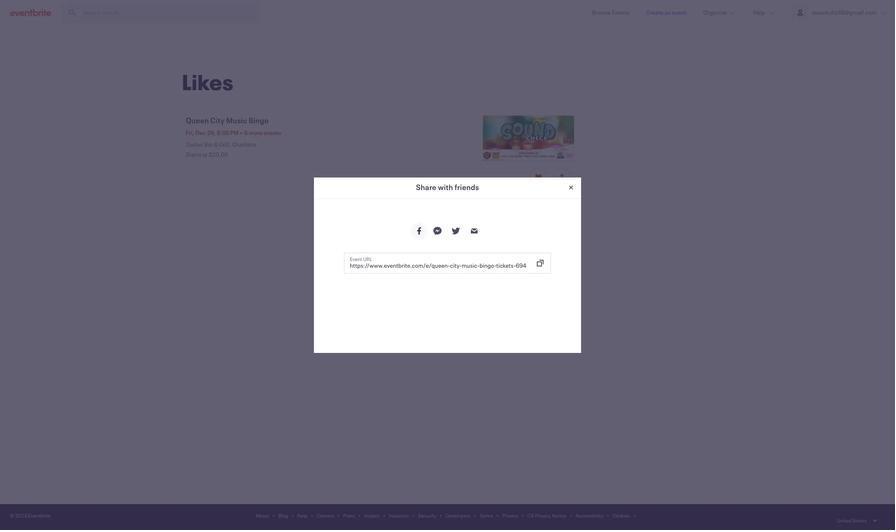 Task type: locate. For each thing, give the bounding box(es) containing it.
create an event link
[[638, 0, 695, 25]]

1 horizontal spatial privacy
[[535, 512, 551, 519]]

0 vertical spatial help link
[[745, 0, 784, 25]]

likes
[[182, 68, 234, 96]]

29,
[[207, 129, 216, 137]]

1 privacy from the left
[[502, 512, 518, 519]]

starts
[[186, 150, 202, 158]]

privacy link
[[502, 512, 518, 519]]

help right blog
[[297, 512, 308, 519]]

charlotte
[[232, 140, 256, 148]]

ca privacy notice link
[[528, 512, 567, 519]]

help right the organize link
[[754, 8, 766, 16]]

privacy right ca
[[535, 512, 551, 519]]

about
[[256, 512, 269, 519]]

1 vertical spatial help
[[297, 512, 308, 519]]

terms
[[480, 512, 493, 519]]

1 horizontal spatial help
[[754, 8, 766, 16]]

0 horizontal spatial privacy
[[502, 512, 518, 519]]

browse
[[592, 8, 611, 16]]

blog
[[278, 512, 288, 519]]

$20.00
[[209, 150, 228, 158]]

city
[[210, 115, 225, 125]]

tarashultz49@gmail.com
[[812, 8, 877, 16]]

create an event
[[646, 8, 687, 16]]

security
[[418, 512, 437, 519]]

impact
[[364, 512, 380, 519]]

blog link
[[278, 512, 288, 519]]

None text field
[[345, 253, 532, 273]]

help
[[754, 8, 766, 16], [297, 512, 308, 519]]

8:00
[[217, 129, 229, 137]]

1 vertical spatial help link
[[297, 512, 308, 519]]

about link
[[256, 512, 269, 519]]

create
[[646, 8, 664, 16]]

share
[[416, 182, 437, 192]]

help link
[[745, 0, 784, 25], [297, 512, 308, 519]]

organize link
[[695, 0, 745, 25]]

privacy left ca
[[502, 512, 518, 519]]

6
[[244, 129, 248, 137]]

states
[[853, 517, 867, 524]]

careers link
[[317, 512, 334, 519]]

browse events
[[592, 8, 630, 16]]

impact link
[[364, 512, 380, 519]]

privacy
[[502, 512, 518, 519], [535, 512, 551, 519]]

dec
[[195, 129, 206, 137]]

music
[[226, 115, 247, 125]]

0 vertical spatial help
[[754, 8, 766, 16]]

terms link
[[480, 512, 493, 519]]

bar
[[204, 140, 213, 148]]

at
[[203, 150, 208, 158]]



Task type: describe. For each thing, give the bounding box(es) containing it.
&
[[214, 140, 218, 148]]

events
[[612, 8, 630, 16]]

press link
[[343, 512, 355, 519]]

united
[[837, 517, 852, 524]]

bingo
[[249, 115, 269, 125]]

ca
[[528, 512, 534, 519]]

organize
[[704, 8, 727, 16]]

developers
[[446, 512, 471, 519]]

queen city music bingo link
[[186, 115, 476, 125]]

0 horizontal spatial help
[[297, 512, 308, 519]]

tarashultz49@gmail.com link
[[784, 0, 896, 25]]

1 horizontal spatial help link
[[745, 0, 784, 25]]

eventbrite
[[28, 512, 51, 519]]

share with friends alert dialog
[[0, 0, 896, 530]]

2 privacy from the left
[[535, 512, 551, 519]]

browse events link
[[584, 0, 638, 25]]

0 horizontal spatial help link
[[297, 512, 308, 519]]

event
[[672, 8, 687, 16]]

2023
[[15, 512, 27, 519]]

cookies
[[613, 512, 630, 519]]

ca privacy notice
[[528, 512, 567, 519]]

none text field inside share with friends alert dialog
[[345, 253, 532, 273]]

press
[[343, 512, 355, 519]]

share with friends
[[416, 182, 479, 192]]

accessibility link
[[576, 512, 604, 519]]

cookies link
[[613, 512, 630, 519]]

united states
[[837, 517, 867, 524]]

zodiac
[[186, 140, 203, 148]]

security link
[[418, 512, 437, 519]]

investors link
[[389, 512, 409, 519]]

© 2023 eventbrite
[[10, 512, 51, 519]]

more
[[249, 129, 263, 137]]

grill,
[[219, 140, 231, 148]]

queen
[[186, 115, 209, 125]]

fri,
[[186, 129, 194, 137]]

accessibility
[[576, 512, 604, 519]]

with
[[438, 182, 453, 192]]

eventbrite image
[[10, 8, 51, 16]]

investors
[[389, 512, 409, 519]]

+
[[240, 129, 243, 137]]

events
[[264, 129, 281, 137]]

queen city music bingo fri, dec 29, 8:00 pm + 6 more events zodiac bar & grill, charlotte starts at $20.00
[[186, 115, 281, 158]]

an
[[665, 8, 671, 16]]

developers link
[[446, 512, 471, 519]]

©
[[10, 512, 14, 519]]

pm
[[230, 129, 239, 137]]

friends
[[455, 182, 479, 192]]

notice
[[552, 512, 567, 519]]

careers
[[317, 512, 334, 519]]



Task type: vqa. For each thing, say whether or not it's contained in the screenshot.
Likes on the top
yes



